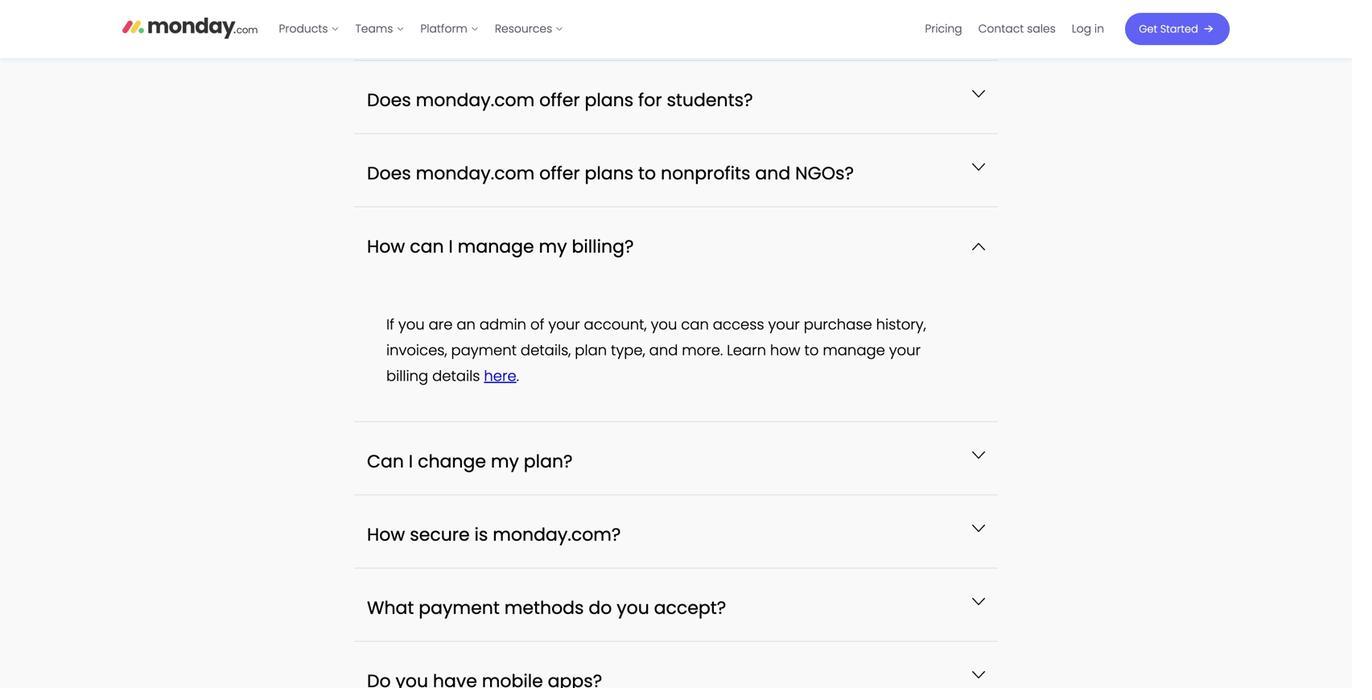 Task type: vqa. For each thing, say whether or not it's contained in the screenshot.
ONE within Boost Productivity From Day One By Building Your Team'S Ideal Workflow
no



Task type: describe. For each thing, give the bounding box(es) containing it.
change
[[418, 449, 486, 474]]

payment inside dropdown button
[[419, 596, 500, 620]]

and inside if you are an admin of your account, you can access your purchase history, invoices, payment details, plan type, and more. learn how to manage your billing details
[[649, 340, 678, 361]]

here .
[[484, 366, 519, 386]]

and inside dropdown button
[[756, 161, 791, 185]]

plans for for
[[585, 88, 634, 112]]

do
[[589, 596, 612, 620]]

plans for to
[[585, 161, 634, 185]]

details,
[[521, 340, 571, 361]]

an
[[457, 314, 476, 335]]

list containing pricing
[[917, 0, 1113, 58]]

to inside if you are an admin of your account, you can access your purchase history, invoices, payment details, plan type, and more. learn how to manage your billing details
[[805, 340, 819, 361]]

i inside "dropdown button"
[[449, 234, 453, 259]]

you inside what payment methods do you accept? dropdown button
[[617, 596, 650, 620]]

how for how secure is monday.com?
[[367, 522, 405, 547]]

platform link
[[413, 16, 487, 42]]

access
[[713, 314, 765, 335]]

monday.com logo image
[[122, 11, 258, 44]]

monday.com for does monday.com offer plans to nonprofits and ngos?
[[416, 161, 535, 185]]

my inside dropdown button
[[491, 449, 519, 474]]

to inside does monday.com offer plans to nonprofits and ngos? dropdown button
[[639, 161, 656, 185]]

i inside dropdown button
[[409, 449, 413, 474]]

log
[[1072, 21, 1092, 37]]

get
[[1140, 22, 1158, 36]]

account,
[[584, 314, 647, 335]]

log in
[[1072, 21, 1105, 37]]

sales
[[1027, 21, 1056, 37]]

more.
[[682, 340, 723, 361]]

purchase
[[804, 314, 873, 335]]

payment inside if you are an admin of your account, you can access your purchase history, invoices, payment details, plan type, and more. learn how to manage your billing details
[[451, 340, 517, 361]]

pricing
[[925, 21, 963, 37]]

if
[[386, 314, 395, 335]]

manage inside the how can i manage my billing? "dropdown button"
[[458, 234, 534, 259]]

details
[[432, 366, 480, 386]]

main element
[[271, 0, 1230, 58]]

billing?
[[572, 234, 634, 259]]

teams link
[[347, 16, 413, 42]]

plan?
[[524, 449, 573, 474]]

contact sales
[[979, 21, 1056, 37]]

does monday.com offer plans to nonprofits and ngos? button
[[354, 134, 998, 206]]

0 horizontal spatial you
[[398, 314, 425, 335]]

manage inside if you are an admin of your account, you can access your purchase history, invoices, payment details, plan type, and more. learn how to manage your billing details
[[823, 340, 886, 361]]

how can i manage my billing? button
[[354, 207, 998, 280]]

what
[[367, 596, 414, 620]]

get started
[[1140, 22, 1199, 36]]

is
[[475, 522, 488, 547]]

teams
[[355, 21, 393, 37]]

started
[[1161, 22, 1199, 36]]

invoices,
[[386, 340, 447, 361]]

list containing products
[[271, 0, 572, 58]]

2 horizontal spatial your
[[889, 340, 921, 361]]

2 horizontal spatial you
[[651, 314, 677, 335]]

are
[[429, 314, 453, 335]]

learn
[[727, 340, 767, 361]]



Task type: locate. For each thing, give the bounding box(es) containing it.
how can i manage my billing?
[[367, 234, 634, 259]]

1 vertical spatial plans
[[585, 161, 634, 185]]

how secure is monday.com?
[[367, 522, 621, 547]]

and left ngos? on the top right of the page
[[756, 161, 791, 185]]

contact sales link
[[971, 16, 1064, 42]]

how left secure
[[367, 522, 405, 547]]

does for does monday.com offer plans for students?
[[367, 88, 411, 112]]

can
[[410, 234, 444, 259], [681, 314, 709, 335]]

students?
[[667, 88, 753, 112]]

products link
[[271, 16, 347, 42]]

plans inside dropdown button
[[585, 161, 634, 185]]

1 horizontal spatial i
[[449, 234, 453, 259]]

payment up here at the bottom left of the page
[[451, 340, 517, 361]]

0 vertical spatial offer
[[540, 88, 580, 112]]

2 plans from the top
[[585, 161, 634, 185]]

1 offer from the top
[[540, 88, 580, 112]]

get started button
[[1126, 13, 1230, 45]]

my left plan? on the bottom left of the page
[[491, 449, 519, 474]]

does monday.com offer plans for students? button
[[354, 61, 998, 133]]

1 vertical spatial manage
[[823, 340, 886, 361]]

offer down resources "link"
[[540, 88, 580, 112]]

of
[[531, 314, 545, 335]]

0 horizontal spatial list
[[271, 0, 572, 58]]

if you are an admin of your account, you can access your purchase history, invoices, payment details, plan type, and more. learn how to manage your billing details
[[386, 314, 927, 386]]

0 vertical spatial can
[[410, 234, 444, 259]]

monday.com up how can i manage my billing?
[[416, 161, 535, 185]]

offer
[[540, 88, 580, 112], [540, 161, 580, 185]]

0 vertical spatial to
[[639, 161, 656, 185]]

1 horizontal spatial to
[[805, 340, 819, 361]]

type,
[[611, 340, 646, 361]]

offer inside does monday.com offer plans to nonprofits and ngos? dropdown button
[[540, 161, 580, 185]]

log in link
[[1064, 16, 1113, 42]]

can i change my plan?
[[367, 449, 573, 474]]

0 vertical spatial monday.com
[[416, 88, 535, 112]]

1 vertical spatial does
[[367, 161, 411, 185]]

in
[[1095, 21, 1105, 37]]

your right of
[[549, 314, 580, 335]]

admin
[[480, 314, 527, 335]]

platform
[[421, 21, 468, 37]]

methods
[[505, 596, 584, 620]]

my
[[539, 234, 567, 259], [491, 449, 519, 474]]

pricing link
[[917, 16, 971, 42]]

2 does from the top
[[367, 161, 411, 185]]

1 vertical spatial and
[[649, 340, 678, 361]]

how secure is monday.com? button
[[354, 495, 998, 568]]

0 horizontal spatial can
[[410, 234, 444, 259]]

billing
[[386, 366, 428, 386]]

0 vertical spatial plans
[[585, 88, 634, 112]]

0 vertical spatial and
[[756, 161, 791, 185]]

can inside "dropdown button"
[[410, 234, 444, 259]]

plans inside dropdown button
[[585, 88, 634, 112]]

my inside "dropdown button"
[[539, 234, 567, 259]]

1 horizontal spatial and
[[756, 161, 791, 185]]

payment right what
[[419, 596, 500, 620]]

0 horizontal spatial and
[[649, 340, 678, 361]]

1 does from the top
[[367, 88, 411, 112]]

you right the account,
[[651, 314, 677, 335]]

secure
[[410, 522, 470, 547]]

offer for to
[[540, 161, 580, 185]]

1 vertical spatial i
[[409, 449, 413, 474]]

does inside dropdown button
[[367, 88, 411, 112]]

1 horizontal spatial your
[[769, 314, 800, 335]]

monday.com inside does monday.com offer plans to nonprofits and ngos? dropdown button
[[416, 161, 535, 185]]

monday.com
[[416, 88, 535, 112], [416, 161, 535, 185]]

manage
[[458, 234, 534, 259], [823, 340, 886, 361]]

can up more. at the right of the page
[[681, 314, 709, 335]]

can i change my plan? button
[[354, 422, 998, 495]]

1 vertical spatial my
[[491, 449, 519, 474]]

0 vertical spatial manage
[[458, 234, 534, 259]]

i right can
[[409, 449, 413, 474]]

0 horizontal spatial manage
[[458, 234, 534, 259]]

1 vertical spatial how
[[367, 522, 405, 547]]

does for does monday.com offer plans to nonprofits and ngos?
[[367, 161, 411, 185]]

list
[[271, 0, 572, 58], [917, 0, 1113, 58]]

1 horizontal spatial you
[[617, 596, 650, 620]]

you right if
[[398, 314, 425, 335]]

can inside if you are an admin of your account, you can access your purchase history, invoices, payment details, plan type, and more. learn how to manage your billing details
[[681, 314, 709, 335]]

offer for for
[[540, 88, 580, 112]]

region
[[386, 312, 966, 389]]

contact
[[979, 21, 1024, 37]]

monday.com for does monday.com offer plans for students?
[[416, 88, 535, 112]]

how for how can i manage my billing?
[[367, 234, 405, 259]]

nonprofits
[[661, 161, 751, 185]]

monday.com down the platform link
[[416, 88, 535, 112]]

monday.com inside does monday.com offer plans for students? dropdown button
[[416, 88, 535, 112]]

0 vertical spatial how
[[367, 234, 405, 259]]

1 vertical spatial to
[[805, 340, 819, 361]]

how
[[367, 234, 405, 259], [367, 522, 405, 547]]

1 monday.com from the top
[[416, 88, 535, 112]]

2 offer from the top
[[540, 161, 580, 185]]

does monday.com offer plans to nonprofits and ngos?
[[367, 161, 854, 185]]

plans
[[585, 88, 634, 112], [585, 161, 634, 185]]

plans left for
[[585, 88, 634, 112]]

2 monday.com from the top
[[416, 161, 535, 185]]

.
[[517, 366, 519, 386]]

to left the 'nonprofits'
[[639, 161, 656, 185]]

1 vertical spatial offer
[[540, 161, 580, 185]]

1 vertical spatial can
[[681, 314, 709, 335]]

what payment methods do you accept? button
[[354, 569, 998, 641]]

accept?
[[654, 596, 726, 620]]

i
[[449, 234, 453, 259], [409, 449, 413, 474]]

and right type,
[[649, 340, 678, 361]]

your
[[549, 314, 580, 335], [769, 314, 800, 335], [889, 340, 921, 361]]

0 horizontal spatial i
[[409, 449, 413, 474]]

1 horizontal spatial manage
[[823, 340, 886, 361]]

i up the are
[[449, 234, 453, 259]]

ngos?
[[796, 161, 854, 185]]

0 vertical spatial does
[[367, 88, 411, 112]]

monday.com?
[[493, 522, 621, 547]]

to right how
[[805, 340, 819, 361]]

manage down purchase
[[823, 340, 886, 361]]

0 horizontal spatial your
[[549, 314, 580, 335]]

offer down does monday.com offer plans for students? on the top of the page
[[540, 161, 580, 185]]

1 horizontal spatial my
[[539, 234, 567, 259]]

2 list from the left
[[917, 0, 1113, 58]]

resources link
[[487, 16, 572, 42]]

payment
[[451, 340, 517, 361], [419, 596, 500, 620]]

1 plans from the top
[[585, 88, 634, 112]]

1 horizontal spatial can
[[681, 314, 709, 335]]

how
[[770, 340, 801, 361]]

your down history,
[[889, 340, 921, 361]]

here
[[484, 366, 517, 386]]

history,
[[877, 314, 927, 335]]

products
[[279, 21, 328, 37]]

you
[[398, 314, 425, 335], [651, 314, 677, 335], [617, 596, 650, 620]]

does inside dropdown button
[[367, 161, 411, 185]]

your up how
[[769, 314, 800, 335]]

1 list from the left
[[271, 0, 572, 58]]

can up the are
[[410, 234, 444, 259]]

0 vertical spatial my
[[539, 234, 567, 259]]

you right do
[[617, 596, 650, 620]]

1 vertical spatial monday.com
[[416, 161, 535, 185]]

region containing if you are an admin of your account, you can access your purchase history, invoices, payment details, plan type, and more. learn how to manage your billing details
[[386, 312, 966, 389]]

what payment methods do you accept?
[[367, 596, 726, 620]]

does monday.com offer plans for students?
[[367, 88, 753, 112]]

0 vertical spatial payment
[[451, 340, 517, 361]]

plans up billing?
[[585, 161, 634, 185]]

1 vertical spatial payment
[[419, 596, 500, 620]]

2 how from the top
[[367, 522, 405, 547]]

here link
[[484, 366, 517, 386]]

and
[[756, 161, 791, 185], [649, 340, 678, 361]]

for
[[639, 88, 662, 112]]

plan
[[575, 340, 607, 361]]

my left billing?
[[539, 234, 567, 259]]

0 vertical spatial i
[[449, 234, 453, 259]]

can
[[367, 449, 404, 474]]

0 horizontal spatial my
[[491, 449, 519, 474]]

1 how from the top
[[367, 234, 405, 259]]

manage up the admin
[[458, 234, 534, 259]]

1 horizontal spatial list
[[917, 0, 1113, 58]]

resources
[[495, 21, 553, 37]]

how up if
[[367, 234, 405, 259]]

does
[[367, 88, 411, 112], [367, 161, 411, 185]]

offer inside does monday.com offer plans for students? dropdown button
[[540, 88, 580, 112]]

to
[[639, 161, 656, 185], [805, 340, 819, 361]]

0 horizontal spatial to
[[639, 161, 656, 185]]



